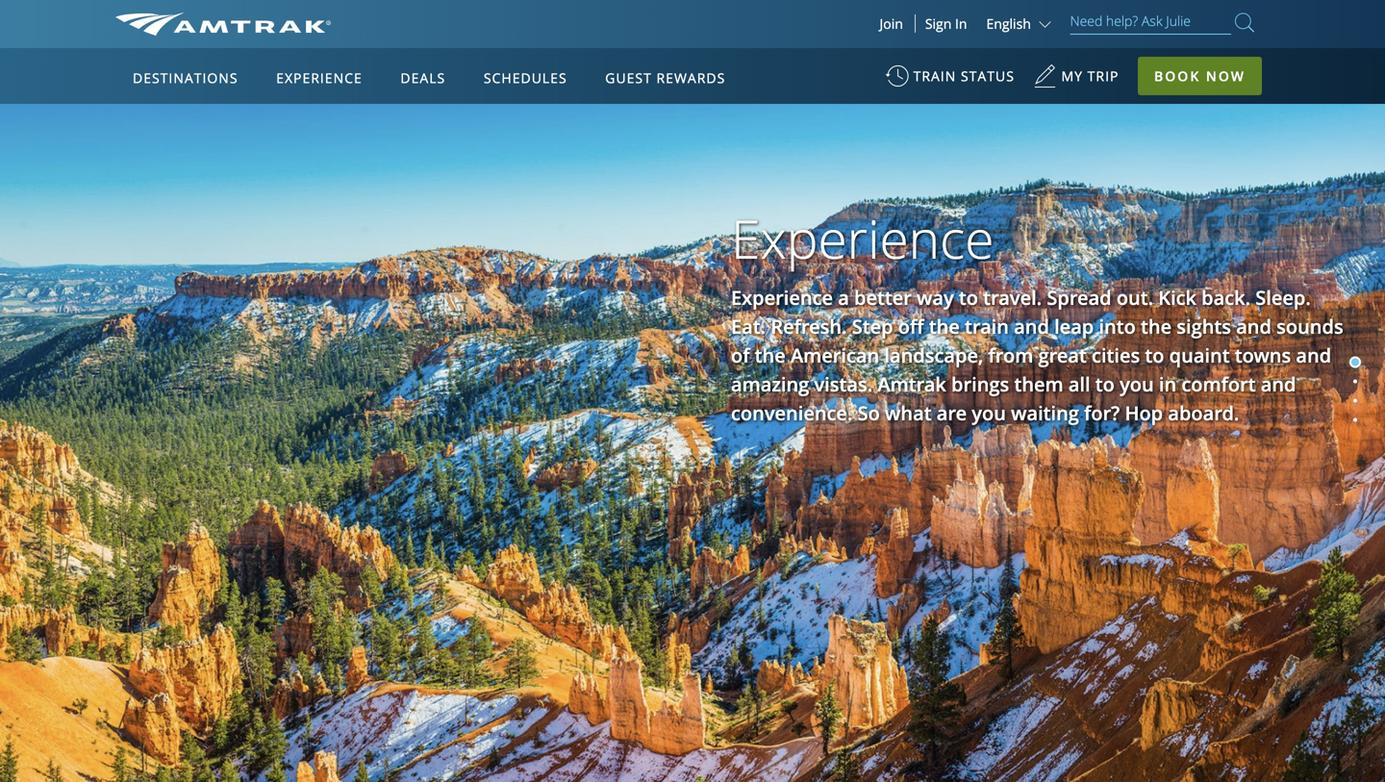 Task type: vqa. For each thing, say whether or not it's contained in the screenshot.
topmost Class,
no



Task type: locate. For each thing, give the bounding box(es) containing it.
and up towns
[[1236, 313, 1272, 339]]

to up in
[[1145, 342, 1164, 368]]

experience
[[276, 69, 362, 87], [731, 202, 994, 274], [731, 284, 833, 310]]

comfort
[[1182, 371, 1256, 397]]

to right way
[[959, 284, 978, 310]]

experience inside experience a better way to travel. spread out. kick back. sleep. eat. refresh. step off the train and leap into the sights and sounds of the american landscape, from great cities to quaint towns and amazing vistas. amtrak brings them all to you in comfort and convenience. so what are you waiting for? hop aboard.
[[731, 284, 833, 310]]

them
[[1014, 371, 1064, 397]]

2 vertical spatial experience
[[731, 284, 833, 310]]

rewards
[[657, 69, 726, 87]]

book now
[[1154, 67, 1246, 85]]

experience for experience popup button
[[276, 69, 362, 87]]

way
[[917, 284, 954, 310]]

travel.
[[983, 284, 1042, 310]]

waiting
[[1011, 399, 1079, 426]]

experience inside popup button
[[276, 69, 362, 87]]

in
[[1159, 371, 1177, 397]]

so
[[858, 399, 880, 426]]

and down travel.
[[1014, 313, 1049, 339]]

1 vertical spatial you
[[972, 399, 1006, 426]]

into
[[1099, 313, 1136, 339]]

book now button
[[1138, 57, 1262, 95]]

from
[[988, 342, 1033, 368]]

banner
[[0, 0, 1385, 444]]

Please enter your search item search field
[[1070, 10, 1231, 35]]

refresh.
[[771, 313, 847, 339]]

0 horizontal spatial the
[[755, 342, 786, 368]]

amtrak image
[[115, 13, 331, 36]]

of
[[731, 342, 750, 368]]

0 horizontal spatial you
[[972, 399, 1006, 426]]

train
[[914, 67, 957, 85]]

regions map image
[[187, 161, 649, 430]]

2 horizontal spatial the
[[1141, 313, 1172, 339]]

sign in button
[[925, 14, 967, 33]]

train status link
[[886, 58, 1015, 105]]

0 vertical spatial to
[[959, 284, 978, 310]]

0 horizontal spatial to
[[959, 284, 978, 310]]

the
[[929, 313, 960, 339], [1141, 313, 1172, 339], [755, 342, 786, 368]]

my
[[1062, 67, 1083, 85]]

the up amazing
[[755, 342, 786, 368]]

guest
[[605, 69, 652, 87]]

and
[[1014, 313, 1049, 339], [1236, 313, 1272, 339], [1296, 342, 1332, 368], [1261, 371, 1296, 397]]

the down "out."
[[1141, 313, 1172, 339]]

amazing
[[731, 371, 809, 397]]

you up 'hop'
[[1120, 371, 1154, 397]]

1 horizontal spatial to
[[1095, 371, 1115, 397]]

you down brings
[[972, 399, 1006, 426]]

american
[[791, 342, 879, 368]]

application
[[187, 161, 649, 430]]

amtrak
[[878, 371, 946, 397]]

1 horizontal spatial you
[[1120, 371, 1154, 397]]

2 horizontal spatial to
[[1145, 342, 1164, 368]]

brings
[[951, 371, 1009, 397]]

you
[[1120, 371, 1154, 397], [972, 399, 1006, 426]]

aboard.
[[1168, 399, 1239, 426]]

quaint
[[1169, 342, 1230, 368]]

experience button
[[269, 51, 370, 105]]

back.
[[1202, 284, 1251, 310]]

spread
[[1047, 284, 1112, 310]]

for?
[[1084, 399, 1120, 426]]

to right all
[[1095, 371, 1115, 397]]

banner containing join
[[0, 0, 1385, 444]]

sounds
[[1277, 313, 1344, 339]]

the down way
[[929, 313, 960, 339]]

to
[[959, 284, 978, 310], [1145, 342, 1164, 368], [1095, 371, 1115, 397]]

0 vertical spatial experience
[[276, 69, 362, 87]]

book
[[1154, 67, 1201, 85]]

2 vertical spatial to
[[1095, 371, 1115, 397]]

train status
[[914, 67, 1015, 85]]

english button
[[986, 14, 1056, 33]]

schedules link
[[476, 48, 575, 104]]

are
[[937, 399, 967, 426]]

what
[[885, 399, 932, 426]]

all
[[1069, 371, 1090, 397]]



Task type: describe. For each thing, give the bounding box(es) containing it.
experience for experience a better way to travel. spread out. kick back. sleep. eat. refresh. step off the train and leap into the sights and sounds of the american landscape, from great cities to quaint towns and amazing vistas. amtrak brings them all to you in comfort and convenience. so what are you waiting for? hop aboard.
[[731, 284, 833, 310]]

leap
[[1054, 313, 1094, 339]]

trip
[[1088, 67, 1119, 85]]

destinations
[[133, 69, 238, 87]]

train
[[965, 313, 1009, 339]]

destinations button
[[125, 51, 246, 105]]

vistas.
[[814, 371, 873, 397]]

towns
[[1235, 342, 1291, 368]]

a
[[838, 284, 849, 310]]

my trip button
[[1034, 58, 1119, 105]]

and down sounds at right
[[1296, 342, 1332, 368]]

sights
[[1177, 313, 1231, 339]]

guest rewards
[[605, 69, 726, 87]]

eat.
[[731, 313, 766, 339]]

better
[[854, 284, 912, 310]]

convenience.
[[731, 399, 853, 426]]

hop
[[1125, 399, 1163, 426]]

and down towns
[[1261, 371, 1296, 397]]

english
[[986, 14, 1031, 33]]

off
[[898, 313, 924, 339]]

join button
[[868, 14, 916, 33]]

now
[[1206, 67, 1246, 85]]

kick
[[1158, 284, 1197, 310]]

step
[[852, 313, 893, 339]]

search icon image
[[1235, 9, 1254, 36]]

schedules
[[484, 69, 567, 87]]

1 horizontal spatial the
[[929, 313, 960, 339]]

deals
[[401, 69, 446, 87]]

0 vertical spatial you
[[1120, 371, 1154, 397]]

deals button
[[393, 51, 453, 105]]

1 vertical spatial to
[[1145, 342, 1164, 368]]

1 vertical spatial experience
[[731, 202, 994, 274]]

experience a better way to travel. spread out. kick back. sleep. eat. refresh. step off the train and leap into the sights and sounds of the american landscape, from great cities to quaint towns and amazing vistas. amtrak brings them all to you in comfort and convenience. so what are you waiting for? hop aboard.
[[731, 284, 1344, 426]]

cities
[[1092, 342, 1140, 368]]

sleep.
[[1256, 284, 1311, 310]]

my trip
[[1062, 67, 1119, 85]]

great
[[1038, 342, 1087, 368]]

landscape,
[[884, 342, 983, 368]]

application inside banner
[[187, 161, 649, 430]]

join
[[880, 14, 903, 33]]

status
[[961, 67, 1015, 85]]

guest rewards button
[[598, 51, 733, 105]]

in
[[955, 14, 967, 33]]

out.
[[1117, 284, 1153, 310]]

sign
[[925, 14, 952, 33]]

sign in
[[925, 14, 967, 33]]



